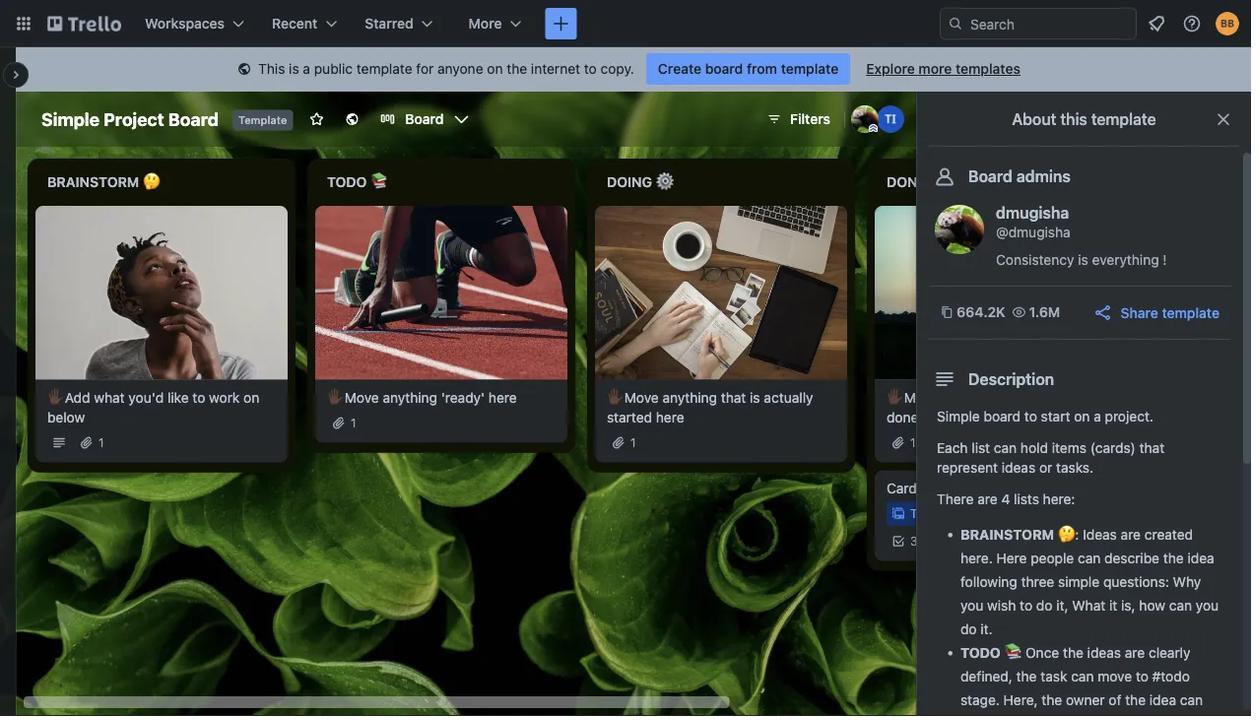 Task type: describe. For each thing, give the bounding box(es) containing it.
0 horizontal spatial here
[[489, 390, 517, 406]]

more
[[469, 15, 502, 32]]

once
[[1064, 716, 1095, 717]]

0 horizontal spatial template
[[239, 114, 287, 127]]

@dmugisha
[[997, 224, 1071, 241]]

idea inside ': ideas are created here. here people can describe the idea following three simple questions: why you wish to do it, what it is, how can you do it.'
[[1188, 551, 1215, 567]]

recent
[[272, 15, 318, 32]]

represent
[[937, 460, 999, 476]]

ideas
[[1084, 527, 1118, 543]]

public image
[[344, 111, 360, 127]]

to inside ': ideas are created here. here people can describe the idea following three simple questions: why you wish to do it, what it is, how can you do it.'
[[1020, 598, 1033, 614]]

add
[[65, 390, 90, 406]]

anything for that
[[663, 390, 718, 406]]

board for simple
[[984, 409, 1021, 425]]

1 vertical spatial 🤔
[[1058, 527, 1072, 543]]

1 vertical spatial template
[[921, 480, 980, 496]]

📚 inside 'text field'
[[371, 174, 384, 190]]

ideas inside : once the ideas are clearly defined, the task can move to #todo stage. here, the owner of the idea can move to #doing once s/he is ready.
[[1088, 645, 1122, 661]]

tasks.
[[1057, 460, 1094, 476]]

Board name text field
[[32, 104, 229, 135]]

0 vertical spatial from
[[747, 61, 778, 77]]

3 / 4
[[911, 535, 929, 549]]

1 you from the left
[[961, 598, 984, 614]]

share template
[[1121, 305, 1220, 321]]

1.6m
[[1030, 304, 1061, 320]]

owner
[[1067, 692, 1106, 709]]

1 for ✋🏿 move anything 'ready' here
[[351, 417, 356, 430]]

to left #todo
[[1137, 669, 1149, 685]]

doing
[[1035, 390, 1070, 406]]

4 for /
[[922, 535, 929, 549]]

✋🏿 add what you'd like to work on below link
[[47, 388, 276, 427]]

#doing
[[1016, 716, 1060, 717]]

dmugisha (dmugisha) image
[[852, 105, 879, 133]]

board for board admins
[[969, 167, 1013, 186]]

✋🏿 add what you'd like to work on below
[[47, 390, 260, 426]]

(cards)
[[1091, 440, 1136, 456]]

1 for ✋🏿 move anything that is actually started here
[[631, 436, 636, 450]]

0 vertical spatial are
[[978, 491, 998, 508]]

: once the ideas are clearly defined, the task can move to #todo stage. here, the owner of the idea can move to #doing once s/he is ready.
[[961, 645, 1213, 717]]

is right card
[[966, 507, 975, 521]]

clearly
[[1149, 645, 1191, 661]]

once
[[1026, 645, 1060, 661]]

filters button
[[761, 104, 837, 135]]

work
[[209, 390, 240, 406]]

✋🏿 move anything 'ready' here link
[[327, 388, 556, 408]]

card
[[887, 480, 918, 496]]

✋🏿 for ✋🏿 move anything 'ready' here
[[327, 390, 341, 406]]

template.
[[988, 507, 1041, 521]]

0 notifications image
[[1145, 12, 1169, 35]]

about
[[1013, 110, 1057, 129]]

1 horizontal spatial 📚
[[1005, 645, 1019, 661]]

started
[[607, 409, 653, 426]]

1 vertical spatial brainstorm 🤔
[[961, 527, 1072, 543]]

can down #todo
[[1181, 692, 1204, 709]]

2 vertical spatial a
[[978, 507, 985, 521]]

more
[[919, 61, 953, 77]]

anyone
[[438, 61, 484, 77]]

to inside ✋🏿 add what you'd like to work on below
[[193, 390, 205, 406]]

simple
[[1059, 574, 1100, 590]]

dmugisha link
[[997, 204, 1070, 222]]

why
[[1174, 574, 1202, 590]]

here.
[[961, 551, 993, 567]]

task
[[1041, 669, 1068, 685]]

todo 📚 inside 'text field'
[[327, 174, 384, 190]]

are inside ': ideas are created here. here people can describe the idea following three simple questions: why you wish to do it, what it is, how can you do it.'
[[1121, 527, 1142, 543]]

simple for simple project board
[[41, 108, 100, 130]]

✋🏿 move anything from doing to done here link
[[887, 388, 1116, 427]]

🙌🏽
[[935, 174, 948, 190]]

of
[[1109, 692, 1122, 709]]

the up here, at the bottom right of the page
[[1017, 669, 1038, 685]]

card template 📝 link
[[887, 479, 1116, 498]]

or
[[1040, 460, 1053, 476]]

0 vertical spatial a
[[303, 61, 311, 77]]

here,
[[1004, 692, 1039, 709]]

workspaces
[[145, 15, 225, 32]]

share template button
[[1094, 303, 1220, 323]]

below
[[47, 409, 85, 426]]

share
[[1121, 305, 1159, 321]]

brainstorm inside text box
[[47, 174, 139, 190]]

are inside : once the ideas are clearly defined, the task can move to #todo stage. here, the owner of the idea can move to #doing once s/he is ready.
[[1126, 645, 1146, 661]]

card template 📝
[[887, 480, 997, 496]]

wish
[[988, 598, 1017, 614]]

sm image
[[235, 60, 254, 80]]

this member is an admin of this board. image
[[869, 124, 878, 133]]

project
[[104, 108, 164, 130]]

0 horizontal spatial move
[[961, 716, 996, 717]]

can inside each list can hold items (cards) that represent ideas or tasks.
[[994, 440, 1017, 456]]

public
[[314, 61, 353, 77]]

template left for
[[357, 61, 413, 77]]

2 horizontal spatial a
[[1094, 409, 1102, 425]]

create board from template link
[[647, 53, 851, 85]]

people
[[1031, 551, 1075, 567]]

template inside button
[[1163, 305, 1220, 321]]

this
[[1061, 110, 1088, 129]]

2 you from the left
[[1197, 598, 1220, 614]]

from inside "✋🏿 move anything from doing to done here"
[[1001, 390, 1031, 406]]

it
[[1110, 598, 1118, 614]]

move for ✋🏿 move anything that is actually started here
[[625, 390, 659, 406]]

1 vertical spatial todo
[[961, 645, 1001, 661]]

✋🏿 for ✋🏿 add what you'd like to work on below
[[47, 390, 61, 406]]

this card is a template.
[[911, 507, 1041, 521]]

starred button
[[353, 8, 445, 39]]

todo inside 'text field'
[[327, 174, 367, 190]]

workspaces button
[[133, 8, 256, 39]]

📝
[[984, 480, 997, 496]]

brainstorm 🤔 inside text box
[[47, 174, 157, 190]]

star or unstar board image
[[309, 111, 325, 127]]

trello inspiration (inspiringtaco) image
[[877, 105, 905, 133]]

anything for 'ready'
[[383, 390, 438, 406]]

templates
[[956, 61, 1021, 77]]

simple project board
[[41, 108, 219, 130]]

project.
[[1106, 409, 1154, 425]]

1 for ✋🏿 move anything from doing to done here
[[911, 436, 916, 450]]

✋🏿 move anything 'ready' here
[[327, 390, 517, 406]]

this for this is a public template for anyone on the internet to copy.
[[258, 61, 285, 77]]

4 for are
[[1002, 491, 1011, 508]]



Task type: vqa. For each thing, say whether or not it's contained in the screenshot.
Design in the the Design Prototype Link Link : www.figma.com/
no



Task type: locate. For each thing, give the bounding box(es) containing it.
ideas down hold
[[1002, 460, 1036, 476]]

primary element
[[0, 0, 1252, 47]]

it,
[[1057, 598, 1069, 614]]

board right create
[[706, 61, 744, 77]]

do left "it." on the right bottom of the page
[[961, 622, 977, 638]]

brainstorm down board name text field
[[47, 174, 139, 190]]

you down why
[[1197, 598, 1220, 614]]

1 down done
[[911, 436, 916, 450]]

board button
[[372, 104, 478, 135]]

idea down #todo
[[1150, 692, 1177, 709]]

here for ✋🏿 move anything that is actually started here
[[656, 409, 685, 426]]

1 horizontal spatial anything
[[663, 390, 718, 406]]

this is a public template for anyone on the internet to copy.
[[258, 61, 635, 77]]

anything inside "✋🏿 move anything from doing to done here"
[[943, 390, 998, 406]]

#todo
[[1153, 669, 1191, 685]]

0 horizontal spatial from
[[747, 61, 778, 77]]

brainstorm 🤔 down template.
[[961, 527, 1072, 543]]

1 down started
[[631, 436, 636, 450]]

0 horizontal spatial :
[[1019, 645, 1022, 661]]

🤔 up 'people'
[[1058, 527, 1072, 543]]

template up 'filters'
[[781, 61, 839, 77]]

here inside ✋🏿 move anything that is actually started here
[[656, 409, 685, 426]]

1 horizontal spatial a
[[978, 507, 985, 521]]

from down description
[[1001, 390, 1031, 406]]

that left actually
[[721, 390, 747, 406]]

✋🏿 for ✋🏿 move anything from doing to done here
[[887, 390, 901, 406]]

what
[[1073, 598, 1106, 614]]

4 right 📝
[[1002, 491, 1011, 508]]

3 ✋🏿 from the left
[[607, 390, 621, 406]]

are
[[978, 491, 998, 508], [1121, 527, 1142, 543], [1126, 645, 1146, 661]]

the down "created"
[[1164, 551, 1185, 567]]

here inside "✋🏿 move anything from doing to done here"
[[923, 409, 951, 426]]

2 vertical spatial are
[[1126, 645, 1146, 661]]

1 vertical spatial move
[[961, 716, 996, 717]]

on inside ✋🏿 add what you'd like to work on below
[[244, 390, 260, 406]]

1 vertical spatial do
[[961, 622, 977, 638]]

move down the stage.
[[961, 716, 996, 717]]

on for work
[[244, 390, 260, 406]]

search image
[[948, 16, 964, 32]]

1 vertical spatial ideas
[[1088, 645, 1122, 661]]

done! 🙌🏽
[[887, 174, 948, 190]]

admins
[[1017, 167, 1071, 186]]

move up of
[[1098, 669, 1133, 685]]

4 right '3'
[[922, 535, 929, 549]]

this left card
[[911, 507, 934, 521]]

0 horizontal spatial 📚
[[371, 174, 384, 190]]

doing ⚙️
[[607, 174, 670, 190]]

1 vertical spatial brainstorm
[[961, 527, 1055, 543]]

simple up each
[[937, 409, 981, 425]]

stage.
[[961, 692, 1000, 709]]

here
[[997, 551, 1028, 567]]

a
[[303, 61, 311, 77], [1094, 409, 1102, 425], [978, 507, 985, 521]]

0 vertical spatial move
[[1098, 669, 1133, 685]]

each list can hold items (cards) that represent ideas or tasks.
[[937, 440, 1165, 476]]

is right s/he at right bottom
[[1129, 716, 1140, 717]]

card
[[938, 507, 962, 521]]

back to home image
[[47, 8, 121, 39]]

you'd
[[129, 390, 164, 406]]

0 horizontal spatial do
[[961, 622, 977, 638]]

do left it,
[[1037, 598, 1053, 614]]

this right sm image
[[258, 61, 285, 77]]

1 horizontal spatial you
[[1197, 598, 1220, 614]]

template
[[239, 114, 287, 127], [921, 480, 980, 496]]

1 vertical spatial :
[[1019, 645, 1022, 661]]

DOING ⚙️ text field
[[595, 167, 848, 198]]

the right of
[[1126, 692, 1147, 709]]

how
[[1140, 598, 1166, 614]]

✋🏿 move anything from doing to done here
[[887, 390, 1087, 426]]

done
[[887, 409, 919, 426]]

1 down what on the left bottom
[[99, 436, 104, 450]]

1 horizontal spatial simple
[[937, 409, 981, 425]]

1 horizontal spatial 🤔
[[1058, 527, 1072, 543]]

for
[[416, 61, 434, 77]]

1 horizontal spatial template
[[921, 480, 980, 496]]

board right 🙌🏽
[[969, 167, 1013, 186]]

template right this
[[1092, 110, 1157, 129]]

1 vertical spatial a
[[1094, 409, 1102, 425]]

1 horizontal spatial ideas
[[1088, 645, 1122, 661]]

1 horizontal spatial do
[[1037, 598, 1053, 614]]

simple for simple board to start on a project.
[[937, 409, 981, 425]]

what
[[94, 390, 125, 406]]

: inside : once the ideas are clearly defined, the task can move to #todo stage. here, the owner of the idea can move to #doing once s/he is ready.
[[1019, 645, 1022, 661]]

1 horizontal spatial from
[[1001, 390, 1031, 406]]

1 vertical spatial on
[[244, 390, 260, 406]]

1 down ✋🏿 move anything 'ready' here
[[351, 417, 356, 430]]

on right anyone
[[487, 61, 503, 77]]

the up "task"
[[1064, 645, 1084, 661]]

here for ✋🏿 move anything from doing to done here
[[923, 409, 951, 426]]

0 vertical spatial brainstorm 🤔
[[47, 174, 157, 190]]

0 vertical spatial todo
[[327, 174, 367, 190]]

that
[[721, 390, 747, 406], [1140, 440, 1165, 456]]

0 vertical spatial :
[[1076, 527, 1080, 543]]

there
[[937, 491, 974, 508]]

2 horizontal spatial on
[[1075, 409, 1091, 425]]

about this template
[[1013, 110, 1157, 129]]

describe
[[1105, 551, 1160, 567]]

board admins
[[969, 167, 1071, 186]]

dmugisha (dmugisha) image
[[935, 205, 985, 254]]

ideas
[[1002, 460, 1036, 476], [1088, 645, 1122, 661]]

the
[[507, 61, 528, 77], [1164, 551, 1185, 567], [1064, 645, 1084, 661], [1017, 669, 1038, 685], [1042, 692, 1063, 709], [1126, 692, 1147, 709]]

s/he
[[1099, 716, 1126, 717]]

can right list
[[994, 440, 1017, 456]]

you up "it." on the right bottom of the page
[[961, 598, 984, 614]]

0 horizontal spatial anything
[[383, 390, 438, 406]]

TODO 📚 text field
[[315, 167, 568, 198]]

664.2k
[[957, 304, 1006, 320]]

internet
[[531, 61, 581, 77]]

that inside ✋🏿 move anything that is actually started here
[[721, 390, 747, 406]]

0 horizontal spatial that
[[721, 390, 747, 406]]

can up simple
[[1078, 551, 1101, 567]]

board down for
[[405, 111, 444, 127]]

defined,
[[961, 669, 1013, 685]]

anything inside ✋🏿 move anything that is actually started here
[[663, 390, 718, 406]]

1 vertical spatial that
[[1140, 440, 1165, 456]]

on
[[487, 61, 503, 77], [244, 390, 260, 406], [1075, 409, 1091, 425]]

1 horizontal spatial brainstorm 🤔
[[961, 527, 1072, 543]]

consistency
[[997, 252, 1075, 268]]

on for anyone
[[487, 61, 503, 77]]

is left public
[[289, 61, 299, 77]]

board up list
[[984, 409, 1021, 425]]

the left internet
[[507, 61, 528, 77]]

that down project.
[[1140, 440, 1165, 456]]

0 horizontal spatial ideas
[[1002, 460, 1036, 476]]

✋🏿 for ✋🏿 move anything that is actually started here
[[607, 390, 621, 406]]

explore more templates link
[[855, 53, 1033, 85]]

idea inside : once the ideas are clearly defined, the task can move to #todo stage. here, the owner of the idea can move to #doing once s/he is ready.
[[1150, 692, 1177, 709]]

template up card
[[921, 480, 980, 496]]

to down here, at the bottom right of the page
[[999, 716, 1012, 717]]

list
[[972, 440, 991, 456]]

todo down public image
[[327, 174, 367, 190]]

1 horizontal spatial move
[[1098, 669, 1133, 685]]

to
[[584, 61, 597, 77], [193, 390, 205, 406], [1074, 390, 1087, 406], [1025, 409, 1038, 425], [1020, 598, 1033, 614], [1137, 669, 1149, 685], [999, 716, 1012, 717]]

it.
[[981, 622, 993, 638]]

description
[[969, 370, 1055, 389]]

0 vertical spatial simple
[[41, 108, 100, 130]]

simple inside board name text field
[[41, 108, 100, 130]]

1 horizontal spatial todo
[[961, 645, 1001, 661]]

0 vertical spatial 4
[[1002, 491, 1011, 508]]

2 horizontal spatial here
[[923, 409, 951, 426]]

explore more templates
[[867, 61, 1021, 77]]

to inside "✋🏿 move anything from doing to done here"
[[1074, 390, 1087, 406]]

4 ✋🏿 from the left
[[887, 390, 901, 406]]

todo 📚 down public image
[[327, 174, 384, 190]]

0 horizontal spatial simple
[[41, 108, 100, 130]]

0 vertical spatial this
[[258, 61, 285, 77]]

!
[[1164, 252, 1168, 268]]

1 vertical spatial 📚
[[1005, 645, 1019, 661]]

3
[[911, 535, 918, 549]]

here right 'ready'
[[489, 390, 517, 406]]

0 vertical spatial on
[[487, 61, 503, 77]]

1 vertical spatial this
[[911, 507, 934, 521]]

: left 'once'
[[1019, 645, 1022, 661]]

: left the ideas
[[1076, 527, 1080, 543]]

can up owner
[[1072, 669, 1095, 685]]

1 horizontal spatial here
[[656, 409, 685, 426]]

:
[[1076, 527, 1080, 543], [1019, 645, 1022, 661]]

0 horizontal spatial 🤔
[[143, 174, 157, 190]]

items
[[1053, 440, 1087, 456]]

2 horizontal spatial board
[[969, 167, 1013, 186]]

0 vertical spatial todo 📚
[[327, 174, 384, 190]]

done!
[[887, 174, 931, 190]]

2 horizontal spatial move
[[905, 390, 939, 406]]

move for ✋🏿 move anything from doing to done here
[[905, 390, 939, 406]]

1 horizontal spatial :
[[1076, 527, 1080, 543]]

0 vertical spatial ideas
[[1002, 460, 1036, 476]]

board right project
[[168, 108, 219, 130]]

1 horizontal spatial board
[[405, 111, 444, 127]]

create
[[658, 61, 702, 77]]

: ideas are created here. here people can describe the idea following three simple questions: why you wish to do it, what it is, how can you do it.
[[961, 527, 1220, 638]]

3 anything from the left
[[943, 390, 998, 406]]

create board from template
[[658, 61, 839, 77]]

: for 🤔
[[1076, 527, 1080, 543]]

✋🏿 inside ✋🏿 add what you'd like to work on below
[[47, 390, 61, 406]]

anything for from
[[943, 390, 998, 406]]

brainstorm down template.
[[961, 527, 1055, 543]]

0 vertical spatial 📚
[[371, 174, 384, 190]]

a down 📝
[[978, 507, 985, 521]]

open information menu image
[[1183, 14, 1203, 34]]

'ready'
[[441, 390, 485, 406]]

1 ✋🏿 from the left
[[47, 390, 61, 406]]

to right like
[[193, 390, 205, 406]]

1 horizontal spatial move
[[625, 390, 659, 406]]

is inside ✋🏿 move anything that is actually started here
[[750, 390, 761, 406]]

0 vertical spatial 🤔
[[143, 174, 157, 190]]

2 horizontal spatial anything
[[943, 390, 998, 406]]

move
[[345, 390, 379, 406], [625, 390, 659, 406], [905, 390, 939, 406]]

like
[[168, 390, 189, 406]]

bob builder (bobbuilder40) image
[[1216, 12, 1240, 35]]

from
[[747, 61, 778, 77], [1001, 390, 1031, 406]]

dmugisha @dmugisha
[[997, 204, 1071, 241]]

simple board to start on a project.
[[937, 409, 1154, 425]]

the inside ': ideas are created here. here people can describe the idea following three simple questions: why you wish to do it, what it is, how can you do it.'
[[1164, 551, 1185, 567]]

from up filters button
[[747, 61, 778, 77]]

todo up defined,
[[961, 645, 1001, 661]]

is left the everything
[[1079, 252, 1089, 268]]

📚 down board button
[[371, 174, 384, 190]]

create board or workspace image
[[552, 14, 571, 34]]

1 vertical spatial simple
[[937, 409, 981, 425]]

ideas inside each list can hold items (cards) that represent ideas or tasks.
[[1002, 460, 1036, 476]]

brainstorm 🤔 down board name text field
[[47, 174, 157, 190]]

move for ✋🏿 move anything 'ready' here
[[345, 390, 379, 406]]

0 horizontal spatial 4
[[922, 535, 929, 549]]

✋🏿 inside "✋🏿 move anything from doing to done here"
[[887, 390, 901, 406]]

board for board
[[405, 111, 444, 127]]

0 vertical spatial template
[[239, 114, 287, 127]]

0 horizontal spatial board
[[706, 61, 744, 77]]

more button
[[457, 8, 534, 39]]

2 move from the left
[[625, 390, 659, 406]]

📚
[[371, 174, 384, 190], [1005, 645, 1019, 661]]

0 vertical spatial idea
[[1188, 551, 1215, 567]]

🤔 inside text box
[[143, 174, 157, 190]]

here right started
[[656, 409, 685, 426]]

the up #doing at the right bottom of the page
[[1042, 692, 1063, 709]]

board inside text field
[[168, 108, 219, 130]]

✋🏿 inside ✋🏿 move anything that is actually started here
[[607, 390, 621, 406]]

to left start
[[1025, 409, 1038, 425]]

a left project.
[[1094, 409, 1102, 425]]

1 vertical spatial board
[[984, 409, 1021, 425]]

idea
[[1188, 551, 1215, 567], [1150, 692, 1177, 709]]

1 horizontal spatial this
[[911, 507, 934, 521]]

0 vertical spatial that
[[721, 390, 747, 406]]

✋🏿 move anything that is actually started here link
[[607, 388, 836, 427]]

0 horizontal spatial move
[[345, 390, 379, 406]]

: inside ': ideas are created here. here people can describe the idea following three simple questions: why you wish to do it, what it is, how can you do it.'
[[1076, 527, 1080, 543]]

following
[[961, 574, 1018, 590]]

0 horizontal spatial brainstorm
[[47, 174, 139, 190]]

BRAINSTORM 🤔 text field
[[35, 167, 288, 198]]

3 move from the left
[[905, 390, 939, 406]]

template down sm image
[[239, 114, 287, 127]]

three
[[1022, 574, 1055, 590]]

0 horizontal spatial todo 📚
[[327, 174, 384, 190]]

simple left project
[[41, 108, 100, 130]]

DONE! 🙌🏽 text field
[[875, 167, 1128, 198]]

everything
[[1093, 252, 1160, 268]]

here right done
[[923, 409, 951, 426]]

1 horizontal spatial 4
[[1002, 491, 1011, 508]]

1 horizontal spatial board
[[984, 409, 1021, 425]]

created
[[1145, 527, 1194, 543]]

2 ✋🏿 from the left
[[327, 390, 341, 406]]

filters
[[791, 111, 831, 127]]

board for create
[[706, 61, 744, 77]]

✋🏿
[[47, 390, 61, 406], [327, 390, 341, 406], [607, 390, 621, 406], [887, 390, 901, 406]]

is inside : once the ideas are clearly defined, the task can move to #todo stage. here, the owner of the idea can move to #doing once s/he is ready.
[[1129, 716, 1140, 717]]

explore
[[867, 61, 916, 77]]

2 vertical spatial on
[[1075, 409, 1091, 425]]

1 horizontal spatial todo 📚
[[961, 645, 1019, 661]]

ideas down it
[[1088, 645, 1122, 661]]

is left actually
[[750, 390, 761, 406]]

can
[[994, 440, 1017, 456], [1078, 551, 1101, 567], [1170, 598, 1193, 614], [1072, 669, 1095, 685], [1181, 692, 1204, 709]]

is
[[289, 61, 299, 77], [1079, 252, 1089, 268], [750, 390, 761, 406], [966, 507, 975, 521], [1129, 716, 1140, 717]]

0 horizontal spatial idea
[[1150, 692, 1177, 709]]

📚 left 'once'
[[1005, 645, 1019, 661]]

1 horizontal spatial on
[[487, 61, 503, 77]]

copy.
[[601, 61, 635, 77]]

a left public
[[303, 61, 311, 77]]

1 vertical spatial todo 📚
[[961, 645, 1019, 661]]

1 vertical spatial from
[[1001, 390, 1031, 406]]

1 vertical spatial 4
[[922, 535, 929, 549]]

todo 📚
[[327, 174, 384, 190], [961, 645, 1019, 661]]

idea up why
[[1188, 551, 1215, 567]]

: for 📚
[[1019, 645, 1022, 661]]

1 horizontal spatial idea
[[1188, 551, 1215, 567]]

questions:
[[1104, 574, 1170, 590]]

0 horizontal spatial a
[[303, 61, 311, 77]]

move inside "✋🏿 move anything from doing to done here"
[[905, 390, 939, 406]]

2 anything from the left
[[663, 390, 718, 406]]

1 horizontal spatial that
[[1140, 440, 1165, 456]]

this
[[258, 61, 285, 77], [911, 507, 934, 521]]

to left "copy."
[[584, 61, 597, 77]]

switch to… image
[[14, 14, 34, 34]]

1 vertical spatial idea
[[1150, 692, 1177, 709]]

0 horizontal spatial you
[[961, 598, 984, 614]]

0 horizontal spatial todo
[[327, 174, 367, 190]]

on right work
[[244, 390, 260, 406]]

0 horizontal spatial on
[[244, 390, 260, 406]]

template right share
[[1163, 305, 1220, 321]]

0 horizontal spatial this
[[258, 61, 285, 77]]

1 move from the left
[[345, 390, 379, 406]]

that inside each list can hold items (cards) that represent ideas or tasks.
[[1140, 440, 1165, 456]]

board inside button
[[405, 111, 444, 127]]

0 vertical spatial board
[[706, 61, 744, 77]]

✋🏿 move anything that is actually started here
[[607, 390, 814, 426]]

lists
[[1014, 491, 1040, 508]]

to right doing
[[1074, 390, 1087, 406]]

actually
[[764, 390, 814, 406]]

move
[[1098, 669, 1133, 685], [961, 716, 996, 717]]

1 vertical spatial are
[[1121, 527, 1142, 543]]

🤔 down project
[[143, 174, 157, 190]]

0 vertical spatial do
[[1037, 598, 1053, 614]]

consistency is everything !
[[997, 252, 1168, 268]]

can down why
[[1170, 598, 1193, 614]]

4
[[1002, 491, 1011, 508], [922, 535, 929, 549]]

0 horizontal spatial brainstorm 🤔
[[47, 174, 157, 190]]

1 horizontal spatial brainstorm
[[961, 527, 1055, 543]]

move inside ✋🏿 move anything that is actually started here
[[625, 390, 659, 406]]

board
[[706, 61, 744, 77], [984, 409, 1021, 425]]

0 horizontal spatial board
[[168, 108, 219, 130]]

todo 📚 down "it." on the right bottom of the page
[[961, 645, 1019, 661]]

this for this card is a template.
[[911, 507, 934, 521]]

on right start
[[1075, 409, 1091, 425]]

1 anything from the left
[[383, 390, 438, 406]]

to right wish
[[1020, 598, 1033, 614]]

start
[[1042, 409, 1071, 425]]

Search field
[[964, 9, 1137, 38]]



